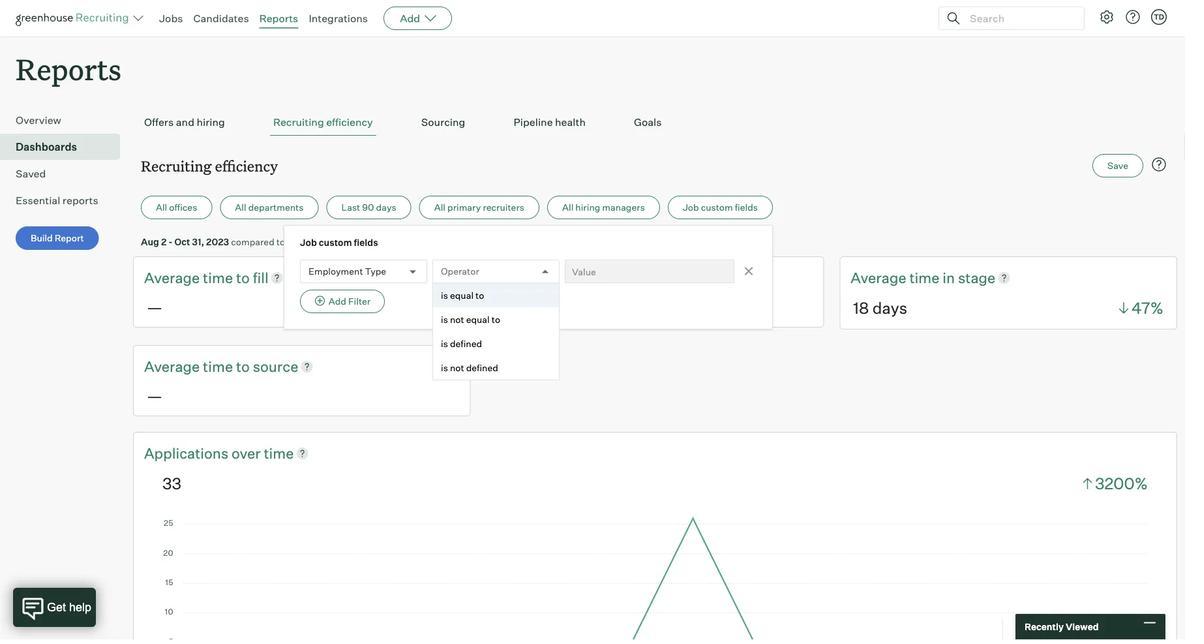 Task type: locate. For each thing, give the bounding box(es) containing it.
to left hire
[[590, 269, 603, 287]]

3 all from the left
[[434, 202, 446, 213]]

time link left hire "link"
[[556, 268, 590, 288]]

all inside all offices button
[[156, 202, 167, 213]]

all inside all departments button
[[235, 202, 246, 213]]

0 vertical spatial fields
[[735, 202, 758, 213]]

to
[[277, 236, 285, 247], [236, 269, 250, 287], [590, 269, 603, 287], [476, 290, 484, 301], [492, 314, 501, 325], [236, 357, 250, 375]]

1 all from the left
[[156, 202, 167, 213]]

0 horizontal spatial days
[[376, 202, 397, 213]]

week of 10/16/2023
[[1019, 624, 1099, 633]]

0 vertical spatial efficiency
[[326, 116, 373, 129]]

0 horizontal spatial fields
[[354, 237, 378, 248]]

1 vertical spatial days
[[873, 298, 908, 318]]

1 vertical spatial recruiting
[[141, 156, 212, 175]]

pipeline
[[514, 116, 553, 129]]

time left source at bottom
[[203, 357, 233, 375]]

time for fill
[[203, 269, 233, 287]]

reports down greenhouse recruiting "image" at left
[[16, 50, 121, 88]]

recently
[[1025, 621, 1064, 633]]

tab list
[[141, 109, 1170, 136]]

1 horizontal spatial job custom fields
[[683, 202, 758, 213]]

2023
[[206, 236, 229, 247], [351, 236, 374, 247]]

week
[[1019, 624, 1041, 633]]

not down is defined
[[450, 362, 464, 373]]

1 horizontal spatial aug
[[322, 236, 340, 247]]

—
[[147, 297, 163, 317], [500, 297, 516, 317], [147, 386, 163, 405]]

time link for fill
[[203, 268, 236, 288]]

time link
[[203, 268, 236, 288], [556, 268, 590, 288], [910, 268, 943, 288], [203, 356, 236, 376], [264, 443, 294, 463]]

job
[[683, 202, 699, 213], [300, 237, 317, 248]]

1 horizontal spatial recruiting
[[273, 116, 324, 129]]

1 vertical spatial fields
[[354, 237, 378, 248]]

equal
[[450, 290, 474, 301], [466, 314, 490, 325]]

not up is defined
[[450, 314, 464, 325]]

to link for source
[[236, 356, 253, 376]]

2 is from the top
[[441, 314, 448, 325]]

is equal to
[[441, 290, 484, 301]]

Search text field
[[967, 9, 1073, 28]]

1 horizontal spatial days
[[873, 298, 908, 318]]

add inside popup button
[[400, 12, 420, 25]]

aug left 2
[[141, 236, 159, 247]]

defined down is defined
[[466, 362, 498, 373]]

goals button
[[631, 109, 665, 136]]

recruiting efficiency button
[[270, 109, 376, 136]]

recruiting efficiency
[[273, 116, 373, 129], [141, 156, 278, 175]]

0 vertical spatial add
[[400, 12, 420, 25]]

1 vertical spatial efficiency
[[215, 156, 278, 175]]

- right 4
[[316, 236, 320, 247]]

average
[[144, 269, 200, 287], [498, 269, 553, 287], [851, 269, 907, 287], [144, 357, 200, 375]]

1 horizontal spatial efficiency
[[326, 116, 373, 129]]

0 vertical spatial custom
[[701, 202, 733, 213]]

1 vertical spatial recruiting efficiency
[[141, 156, 278, 175]]

source link
[[253, 356, 298, 376]]

0 horizontal spatial hiring
[[197, 116, 225, 129]]

td button
[[1152, 9, 1167, 25]]

10/16/2023
[[1054, 624, 1099, 633]]

2
[[161, 236, 167, 247]]

add
[[400, 12, 420, 25], [329, 296, 346, 307]]

recruiting inside button
[[273, 116, 324, 129]]

1 vertical spatial reports
[[16, 50, 121, 88]]

is down "operator"
[[441, 290, 448, 301]]

last 90 days
[[342, 202, 397, 213]]

greenhouse recruiting image
[[16, 10, 133, 26]]

reports right 'candidates' link
[[259, 12, 298, 25]]

time left in
[[910, 269, 940, 287]]

hiring left the "managers"
[[576, 202, 601, 213]]

— for fill
[[147, 297, 163, 317]]

1 horizontal spatial custom
[[701, 202, 733, 213]]

0 vertical spatial days
[[376, 202, 397, 213]]

filter
[[348, 296, 371, 307]]

0 vertical spatial job custom fields
[[683, 202, 758, 213]]

0 vertical spatial hiring
[[197, 116, 225, 129]]

0 horizontal spatial add
[[329, 296, 346, 307]]

offices
[[169, 202, 197, 213]]

1 horizontal spatial 2023
[[351, 236, 374, 247]]

recruiting efficiency inside recruiting efficiency button
[[273, 116, 373, 129]]

fields inside job custom fields 'button'
[[735, 202, 758, 213]]

2 2023 from the left
[[351, 236, 374, 247]]

is down is defined
[[441, 362, 448, 373]]

candidates
[[193, 12, 249, 25]]

0 vertical spatial reports
[[259, 12, 298, 25]]

job custom fields
[[683, 202, 758, 213], [300, 237, 378, 248]]

2 - from the left
[[316, 236, 320, 247]]

1 vertical spatial add
[[329, 296, 346, 307]]

days right 18
[[873, 298, 908, 318]]

average time to for source
[[144, 357, 253, 375]]

all inside the all hiring managers button
[[562, 202, 574, 213]]

all for all departments
[[235, 202, 246, 213]]

1 horizontal spatial -
[[316, 236, 320, 247]]

4
[[308, 236, 314, 247]]

1 vertical spatial hiring
[[576, 202, 601, 213]]

build report
[[31, 232, 84, 244]]

time link right over
[[264, 443, 294, 463]]

- right 2
[[168, 236, 173, 247]]

all hiring managers
[[562, 202, 645, 213]]

0 horizontal spatial job
[[300, 237, 317, 248]]

1 vertical spatial job
[[300, 237, 317, 248]]

hiring right and
[[197, 116, 225, 129]]

add inside button
[[329, 296, 346, 307]]

all for all primary recruiters
[[434, 202, 446, 213]]

2023 right 31,
[[206, 236, 229, 247]]

average link for fill
[[144, 268, 203, 288]]

all left departments
[[235, 202, 246, 213]]

average time to for fill
[[144, 269, 253, 287]]

hire
[[606, 269, 632, 287]]

all left the "managers"
[[562, 202, 574, 213]]

all
[[156, 202, 167, 213], [235, 202, 246, 213], [434, 202, 446, 213], [562, 202, 574, 213]]

0 horizontal spatial aug
[[141, 236, 159, 247]]

1 horizontal spatial add
[[400, 12, 420, 25]]

0 vertical spatial job
[[683, 202, 699, 213]]

all left primary
[[434, 202, 446, 213]]

time left hire
[[556, 269, 586, 287]]

2 all from the left
[[235, 202, 246, 213]]

all for all hiring managers
[[562, 202, 574, 213]]

aug
[[141, 236, 159, 247], [322, 236, 340, 247]]

defined
[[450, 338, 482, 349], [466, 362, 498, 373]]

4 is from the top
[[441, 362, 448, 373]]

1 horizontal spatial job
[[683, 202, 699, 213]]

1 vertical spatial equal
[[466, 314, 490, 325]]

to left may
[[277, 236, 285, 247]]

0 vertical spatial recruiting efficiency
[[273, 116, 373, 129]]

essential reports link
[[16, 193, 115, 208]]

equal down is equal to
[[466, 314, 490, 325]]

not for defined
[[450, 362, 464, 373]]

1 is from the top
[[441, 290, 448, 301]]

custom
[[701, 202, 733, 213], [319, 237, 352, 248]]

compared
[[231, 236, 275, 247]]

essential reports
[[16, 194, 98, 207]]

is for is equal to
[[441, 290, 448, 301]]

efficiency inside button
[[326, 116, 373, 129]]

is defined
[[441, 338, 482, 349]]

days right '90'
[[376, 202, 397, 213]]

0 horizontal spatial -
[[168, 236, 173, 247]]

0 horizontal spatial efficiency
[[215, 156, 278, 175]]

1 not from the top
[[450, 314, 464, 325]]

primary
[[448, 202, 481, 213]]

2023 right 1,
[[351, 236, 374, 247]]

is up is not defined
[[441, 338, 448, 349]]

all inside "all primary recruiters" button
[[434, 202, 446, 213]]

offers and hiring button
[[141, 109, 228, 136]]

18 days
[[854, 298, 908, 318]]

— for source
[[147, 386, 163, 405]]

1 horizontal spatial fields
[[735, 202, 758, 213]]

time link left fill link
[[203, 268, 236, 288]]

is up is defined
[[441, 314, 448, 325]]

all primary recruiters button
[[419, 196, 540, 219]]

to link for hire
[[590, 268, 606, 288]]

not
[[450, 314, 464, 325], [450, 362, 464, 373]]

0 horizontal spatial 2023
[[206, 236, 229, 247]]

average link
[[144, 268, 203, 288], [498, 268, 556, 288], [851, 268, 910, 288], [144, 356, 203, 376]]

0 vertical spatial not
[[450, 314, 464, 325]]

time link left stage "link"
[[910, 268, 943, 288]]

all departments button
[[220, 196, 319, 219]]

3 is from the top
[[441, 338, 448, 349]]

defined up is not defined
[[450, 338, 482, 349]]

0 vertical spatial recruiting
[[273, 116, 324, 129]]

18
[[854, 298, 869, 318]]

faq image
[[1152, 157, 1167, 172]]

average link for stage
[[851, 268, 910, 288]]

aug left 1,
[[322, 236, 340, 247]]

1 vertical spatial job custom fields
[[300, 237, 378, 248]]

0 horizontal spatial recruiting
[[141, 156, 212, 175]]

applications over
[[144, 444, 264, 462]]

equal down "operator"
[[450, 290, 474, 301]]

time down 31,
[[203, 269, 233, 287]]

time link for source
[[203, 356, 236, 376]]

tab list containing offers and hiring
[[141, 109, 1170, 136]]

1 vertical spatial not
[[450, 362, 464, 373]]

time for stage
[[910, 269, 940, 287]]

time link left source link
[[203, 356, 236, 376]]

2 not from the top
[[450, 362, 464, 373]]

time
[[203, 269, 233, 287], [556, 269, 586, 287], [910, 269, 940, 287], [203, 357, 233, 375], [264, 444, 294, 462]]

sourcing
[[421, 116, 466, 129]]

in
[[943, 269, 955, 287]]

days
[[376, 202, 397, 213], [873, 298, 908, 318]]

hire link
[[606, 268, 632, 288]]

overview
[[16, 114, 61, 127]]

offers and hiring
[[144, 116, 225, 129]]

operator
[[441, 266, 479, 277]]

all left offices
[[156, 202, 167, 213]]

average time to
[[144, 269, 253, 287], [498, 269, 606, 287], [144, 357, 253, 375]]

33
[[162, 473, 181, 493]]

1 vertical spatial custom
[[319, 237, 352, 248]]

candidates link
[[193, 12, 249, 25]]

4 all from the left
[[562, 202, 574, 213]]

to link for fill
[[236, 268, 253, 288]]

is
[[441, 290, 448, 301], [441, 314, 448, 325], [441, 338, 448, 349], [441, 362, 448, 373]]



Task type: describe. For each thing, give the bounding box(es) containing it.
build report button
[[16, 227, 99, 250]]

1 - from the left
[[168, 236, 173, 247]]

configure image
[[1099, 9, 1115, 25]]

source
[[253, 357, 298, 375]]

recruiters
[[483, 202, 525, 213]]

stage
[[958, 269, 996, 287]]

may
[[287, 236, 306, 247]]

employment
[[309, 266, 363, 277]]

last
[[342, 202, 360, 213]]

is not defined
[[441, 362, 498, 373]]

custom inside 'button'
[[701, 202, 733, 213]]

fill link
[[253, 268, 269, 288]]

goals
[[634, 116, 662, 129]]

2 aug from the left
[[322, 236, 340, 247]]

td
[[1154, 12, 1165, 21]]

to up is not defined
[[492, 314, 501, 325]]

over
[[232, 444, 261, 462]]

reports link
[[259, 12, 298, 25]]

job inside 'button'
[[683, 202, 699, 213]]

1 horizontal spatial reports
[[259, 12, 298, 25]]

type
[[365, 266, 386, 277]]

jobs
[[159, 12, 183, 25]]

is for is defined
[[441, 338, 448, 349]]

average link for source
[[144, 356, 203, 376]]

0 vertical spatial equal
[[450, 290, 474, 301]]

average link for hire
[[498, 268, 556, 288]]

time for hire
[[556, 269, 586, 287]]

save
[[1108, 160, 1129, 171]]

sourcing button
[[418, 109, 469, 136]]

is for is not defined
[[441, 362, 448, 373]]

47%
[[1132, 298, 1164, 318]]

report
[[55, 232, 84, 244]]

to up is not equal to
[[476, 290, 484, 301]]

all hiring managers button
[[547, 196, 660, 219]]

in link
[[943, 268, 958, 288]]

managers
[[603, 202, 645, 213]]

to left source at bottom
[[236, 357, 250, 375]]

dashboards link
[[16, 139, 115, 155]]

aug 2 - oct 31, 2023 compared to may 4 - aug 1, 2023
[[141, 236, 374, 247]]

viewed
[[1066, 621, 1099, 633]]

integrations
[[309, 12, 368, 25]]

recently viewed
[[1025, 621, 1099, 633]]

over link
[[232, 443, 264, 463]]

0 horizontal spatial reports
[[16, 50, 121, 88]]

applications
[[144, 444, 229, 462]]

time link for stage
[[910, 268, 943, 288]]

health
[[555, 116, 586, 129]]

all departments
[[235, 202, 304, 213]]

and
[[176, 116, 194, 129]]

add for add filter
[[329, 296, 346, 307]]

1 vertical spatial defined
[[466, 362, 498, 373]]

overview link
[[16, 112, 115, 128]]

stage link
[[958, 268, 996, 288]]

31,
[[192, 236, 204, 247]]

not for equal
[[450, 314, 464, 325]]

average time in
[[851, 269, 958, 287]]

integrations link
[[309, 12, 368, 25]]

— for hire
[[500, 297, 516, 317]]

all offices
[[156, 202, 197, 213]]

time for source
[[203, 357, 233, 375]]

to left fill
[[236, 269, 250, 287]]

1 aug from the left
[[141, 236, 159, 247]]

90
[[362, 202, 374, 213]]

departments
[[248, 202, 304, 213]]

time right over
[[264, 444, 294, 462]]

td button
[[1149, 7, 1170, 27]]

job custom fields button
[[668, 196, 773, 219]]

1 horizontal spatial hiring
[[576, 202, 601, 213]]

average for source
[[144, 357, 200, 375]]

dashboards
[[16, 140, 77, 153]]

job custom fields inside 'button'
[[683, 202, 758, 213]]

0 horizontal spatial job custom fields
[[300, 237, 378, 248]]

oct
[[175, 236, 190, 247]]

all for all offices
[[156, 202, 167, 213]]

average time to for hire
[[498, 269, 606, 287]]

0 vertical spatial defined
[[450, 338, 482, 349]]

all offices button
[[141, 196, 212, 219]]

is for is not equal to
[[441, 314, 448, 325]]

pipeline health button
[[511, 109, 589, 136]]

last 90 days button
[[327, 196, 412, 219]]

saved
[[16, 167, 46, 180]]

is not equal to
[[441, 314, 501, 325]]

fill
[[253, 269, 269, 287]]

average for hire
[[498, 269, 553, 287]]

offers
[[144, 116, 174, 129]]

saved link
[[16, 166, 115, 182]]

build
[[31, 232, 53, 244]]

applications link
[[144, 443, 232, 463]]

time link for hire
[[556, 268, 590, 288]]

days inside last 90 days button
[[376, 202, 397, 213]]

average for fill
[[144, 269, 200, 287]]

pipeline health
[[514, 116, 586, 129]]

1,
[[342, 236, 349, 247]]

employment type
[[309, 266, 386, 277]]

0 horizontal spatial custom
[[319, 237, 352, 248]]

save button
[[1093, 154, 1144, 178]]

add button
[[384, 7, 452, 30]]

all primary recruiters
[[434, 202, 525, 213]]

3200%
[[1096, 473, 1148, 493]]

1 2023 from the left
[[206, 236, 229, 247]]

add filter button
[[300, 290, 385, 313]]

add for add
[[400, 12, 420, 25]]

of
[[1043, 624, 1052, 633]]

reports
[[63, 194, 98, 207]]

Value text field
[[565, 260, 735, 283]]

xychart image
[[162, 515, 1148, 640]]

essential
[[16, 194, 60, 207]]

average for stage
[[851, 269, 907, 287]]



Task type: vqa. For each thing, say whether or not it's contained in the screenshot.
interviews for Designer
no



